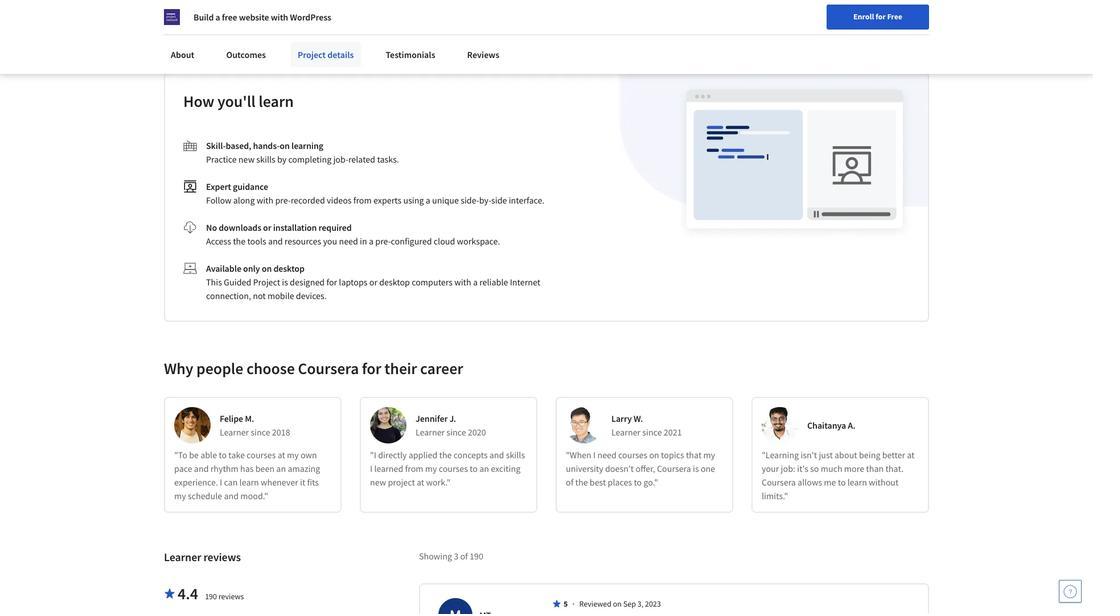 Task type: locate. For each thing, give the bounding box(es) containing it.
the inside the "no downloads or installation required access the tools and resources you need in a pre-configured cloud workspace."
[[233, 236, 246, 247]]

2 since from the left
[[447, 427, 466, 438]]

2 vertical spatial coursera
[[762, 477, 796, 488]]

english button
[[854, 0, 923, 37]]

2 vertical spatial for
[[362, 359, 381, 379]]

go."
[[644, 477, 658, 488]]

1 horizontal spatial since
[[447, 427, 466, 438]]

1 vertical spatial pre-
[[375, 236, 391, 247]]

larry
[[611, 413, 632, 425]]

showing 3 of 190
[[419, 551, 483, 562]]

new down learned
[[370, 477, 386, 488]]

learner inside the jennifer j. learner since 2020
[[416, 427, 445, 438]]

1 vertical spatial reviews
[[219, 592, 244, 602]]

learn for your
[[848, 477, 867, 488]]

1 horizontal spatial at
[[417, 477, 424, 488]]

190 right the 4.4
[[205, 592, 217, 602]]

skill-
[[206, 140, 226, 151]]

0 horizontal spatial or
[[263, 222, 271, 233]]

skills down hands-
[[256, 154, 275, 165]]

i left can
[[220, 477, 222, 488]]

about
[[171, 49, 194, 60]]

exciting
[[491, 463, 521, 475]]

an up whenever
[[276, 463, 286, 475]]

on
[[280, 140, 290, 151], [262, 263, 272, 274], [649, 450, 659, 461], [613, 599, 622, 610]]

0 vertical spatial or
[[263, 222, 271, 233]]

available only on desktop this guided project is designed for laptops or desktop computers with a reliable internet connection, not mobile devices.
[[206, 263, 540, 302]]

0 horizontal spatial at
[[278, 450, 285, 461]]

1 since from the left
[[251, 427, 270, 438]]

is left "one"
[[693, 463, 699, 475]]

side
[[491, 195, 507, 206]]

1 vertical spatial with
[[257, 195, 273, 206]]

pre- up installation
[[275, 195, 291, 206]]

0 vertical spatial reviews
[[204, 551, 241, 565]]

at down 2018
[[278, 450, 285, 461]]

this
[[206, 277, 222, 288]]

to inside '"to be able to take courses at my own pace and rhythm has been an amazing experience. i can learn whenever it fits my schedule and mood."'
[[219, 450, 227, 461]]

0 vertical spatial need
[[339, 236, 358, 247]]

since inside felipe m. learner since 2018
[[251, 427, 270, 438]]

learner for jennifer
[[416, 427, 445, 438]]

3,
[[638, 599, 644, 610]]

and
[[268, 236, 283, 247], [490, 450, 504, 461], [194, 463, 209, 475], [224, 491, 239, 502]]

1 horizontal spatial or
[[369, 277, 377, 288]]

reviews up 190 reviews
[[204, 551, 241, 565]]

cloud
[[434, 236, 455, 247]]

0 horizontal spatial i
[[220, 477, 222, 488]]

0 horizontal spatial courses
[[247, 450, 276, 461]]

1 horizontal spatial the
[[439, 450, 452, 461]]

an inside "i directly applied the concepts and skills i learned from my courses to an exciting new project at work."
[[479, 463, 489, 475]]

"learning
[[762, 450, 799, 461]]

for inside button
[[876, 11, 886, 22]]

None search field
[[162, 7, 436, 30]]

1 vertical spatial for
[[326, 277, 337, 288]]

1 horizontal spatial an
[[479, 463, 489, 475]]

project up not
[[253, 277, 280, 288]]

work."
[[426, 477, 451, 488]]

an down concepts
[[479, 463, 489, 475]]

0 horizontal spatial need
[[339, 236, 358, 247]]

of down university
[[566, 477, 574, 488]]

2 horizontal spatial i
[[593, 450, 596, 461]]

skills up exciting
[[506, 450, 525, 461]]

project details link
[[291, 42, 361, 67]]

at for courses
[[278, 450, 285, 461]]

at right better
[[907, 450, 915, 461]]

with inside available only on desktop this guided project is designed for laptops or desktop computers with a reliable internet connection, not mobile devices.
[[454, 277, 471, 288]]

coursera inside "when i need courses on topics that my university doesn't offer, coursera is one of the best places to go."
[[657, 463, 691, 475]]

and right tools
[[268, 236, 283, 247]]

desktop up designed
[[274, 263, 305, 274]]

on right only
[[262, 263, 272, 274]]

people
[[196, 359, 243, 379]]

learner down 'jennifer'
[[416, 427, 445, 438]]

being
[[859, 450, 881, 461]]

0 horizontal spatial for
[[326, 277, 337, 288]]

a left reliable
[[473, 277, 478, 288]]

1 horizontal spatial 190
[[470, 551, 483, 562]]

and inside "i directly applied the concepts and skills i learned from my courses to an exciting new project at work."
[[490, 450, 504, 461]]

more
[[844, 463, 864, 475]]

i right '"when'
[[593, 450, 596, 461]]

with for pre-
[[257, 195, 273, 206]]

or right laptops
[[369, 277, 377, 288]]

learner up the 4.4
[[164, 551, 201, 565]]

1 vertical spatial skills
[[506, 450, 525, 461]]

with right computers
[[454, 277, 471, 288]]

0 vertical spatial from
[[353, 195, 372, 206]]

devices.
[[296, 290, 327, 302]]

0 vertical spatial i
[[593, 450, 596, 461]]

reviews for 190 reviews
[[219, 592, 244, 602]]

1 an from the left
[[276, 463, 286, 475]]

need inside "when i need courses on topics that my university doesn't offer, coursera is one of the best places to go."
[[597, 450, 617, 461]]

learner down felipe
[[220, 427, 249, 438]]

at inside '"to be able to take courses at my own pace and rhythm has been an amazing experience. i can learn whenever it fits my schedule and mood."'
[[278, 450, 285, 461]]

the down the downloads
[[233, 236, 246, 247]]

the right applied
[[439, 450, 452, 461]]

of right '3'
[[460, 551, 468, 562]]

felipe
[[220, 413, 243, 425]]

is up mobile
[[282, 277, 288, 288]]

skills inside skill-based, hands-on learning practice new skills by completing job-related tasks.
[[256, 154, 275, 165]]

side-
[[461, 195, 479, 206]]

1 vertical spatial new
[[370, 477, 386, 488]]

pre- right the in
[[375, 236, 391, 247]]

the
[[233, 236, 246, 247], [439, 450, 452, 461], [575, 477, 588, 488]]

on up the by at the left top
[[280, 140, 290, 151]]

0 vertical spatial new
[[238, 154, 255, 165]]

since for w.
[[642, 427, 662, 438]]

or up tools
[[263, 222, 271, 233]]

2 horizontal spatial at
[[907, 450, 915, 461]]

from inside "i directly applied the concepts and skills i learned from my courses to an exciting new project at work."
[[405, 463, 423, 475]]

1 vertical spatial is
[[693, 463, 699, 475]]

that
[[686, 450, 702, 461]]

it's
[[797, 463, 808, 475]]

learn inside "learning isn't just about being better at your job: it's so much more than that. coursera allows me to learn without limits."
[[848, 477, 867, 488]]

190 right '3'
[[470, 551, 483, 562]]

i inside "i directly applied the concepts and skills i learned from my courses to an exciting new project at work."
[[370, 463, 372, 475]]

1 horizontal spatial courses
[[439, 463, 468, 475]]

enroll for free button
[[827, 5, 929, 30]]

by
[[277, 154, 287, 165]]

project inside available only on desktop this guided project is designed for laptops or desktop computers with a reliable internet connection, not mobile devices.
[[253, 277, 280, 288]]

1 horizontal spatial skills
[[506, 450, 525, 461]]

1 horizontal spatial for
[[362, 359, 381, 379]]

an
[[276, 463, 286, 475], [479, 463, 489, 475]]

0 vertical spatial is
[[282, 277, 288, 288]]

from right videos
[[353, 195, 372, 206]]

need left the in
[[339, 236, 358, 247]]

0 horizontal spatial of
[[460, 551, 468, 562]]

1 horizontal spatial project
[[298, 49, 326, 60]]

reviews link
[[460, 42, 506, 67]]

reviews right the 4.4
[[219, 592, 244, 602]]

0 vertical spatial pre-
[[275, 195, 291, 206]]

1 vertical spatial need
[[597, 450, 617, 461]]

a.
[[848, 420, 855, 432]]

1 vertical spatial desktop
[[379, 277, 410, 288]]

since down m.
[[251, 427, 270, 438]]

courses inside "when i need courses on topics that my university doesn't offer, coursera is one of the best places to go."
[[618, 450, 648, 461]]

0 horizontal spatial since
[[251, 427, 270, 438]]

3 since from the left
[[642, 427, 662, 438]]

since down w.
[[642, 427, 662, 438]]

0 vertical spatial desktop
[[274, 263, 305, 274]]

2 horizontal spatial for
[[876, 11, 886, 22]]

experience.
[[174, 477, 218, 488]]

2 horizontal spatial since
[[642, 427, 662, 438]]

of inside "when i need courses on topics that my university doesn't offer, coursera is one of the best places to go."
[[566, 477, 574, 488]]

"to be able to take courses at my own pace and rhythm has been an amazing experience. i can learn whenever it fits my schedule and mood."
[[174, 450, 320, 502]]

to down concepts
[[470, 463, 478, 475]]

with down guidance
[[257, 195, 273, 206]]

2 vertical spatial with
[[454, 277, 471, 288]]

testimonials link
[[379, 42, 442, 67]]

0 horizontal spatial coursera
[[298, 359, 359, 379]]

learn inside '"to be able to take courses at my own pace and rhythm has been an amazing experience. i can learn whenever it fits my schedule and mood."'
[[239, 477, 259, 488]]

recorded
[[291, 195, 325, 206]]

and inside the "no downloads or installation required access the tools and resources you need in a pre-configured cloud workspace."
[[268, 236, 283, 247]]

need up 'doesn't' on the right bottom of the page
[[597, 450, 617, 461]]

since inside the jennifer j. learner since 2020
[[447, 427, 466, 438]]

1 vertical spatial of
[[460, 551, 468, 562]]

courses up offer,
[[618, 450, 648, 461]]

1 vertical spatial the
[[439, 450, 452, 461]]

how you'll learn
[[183, 91, 294, 111]]

english
[[875, 13, 902, 24]]

sep
[[623, 599, 636, 610]]

no
[[206, 222, 217, 233]]

and up exciting
[[490, 450, 504, 461]]

1 vertical spatial coursera
[[657, 463, 691, 475]]

hands-
[[253, 140, 280, 151]]

1 vertical spatial 190
[[205, 592, 217, 602]]

0 horizontal spatial an
[[276, 463, 286, 475]]

1 horizontal spatial new
[[370, 477, 386, 488]]

0 vertical spatial 190
[[470, 551, 483, 562]]

1 vertical spatial project
[[253, 277, 280, 288]]

been
[[255, 463, 275, 475]]

is
[[282, 277, 288, 288], [693, 463, 699, 475]]

courses inside '"to be able to take courses at my own pace and rhythm has been an amazing experience. i can learn whenever it fits my schedule and mood."'
[[247, 450, 276, 461]]

0 vertical spatial project
[[298, 49, 326, 60]]

0 horizontal spatial pre-
[[275, 195, 291, 206]]

my up "one"
[[703, 450, 715, 461]]

why
[[164, 359, 193, 379]]

2 horizontal spatial the
[[575, 477, 588, 488]]

2 horizontal spatial courses
[[618, 450, 648, 461]]

only
[[243, 263, 260, 274]]

learner down larry
[[611, 427, 641, 438]]

1 vertical spatial i
[[370, 463, 372, 475]]

i inside "when i need courses on topics that my university doesn't offer, coursera is one of the best places to go."
[[593, 450, 596, 461]]

to left "go.""
[[634, 477, 642, 488]]

at inside "learning isn't just about being better at your job: it's so much more than that. coursera allows me to learn without limits."
[[907, 450, 915, 461]]

2018
[[272, 427, 290, 438]]

learn down has at bottom left
[[239, 477, 259, 488]]

job:
[[781, 463, 795, 475]]

2 vertical spatial the
[[575, 477, 588, 488]]

project
[[388, 477, 415, 488]]

learn down more
[[848, 477, 867, 488]]

0 vertical spatial with
[[271, 11, 288, 23]]

and up experience.
[[194, 463, 209, 475]]

1 vertical spatial or
[[369, 277, 377, 288]]

a left free
[[216, 11, 220, 23]]

career
[[420, 359, 463, 379]]

since for m.
[[251, 427, 270, 438]]

0 horizontal spatial skills
[[256, 154, 275, 165]]

to up rhythm on the left bottom
[[219, 450, 227, 461]]

to inside "i directly applied the concepts and skills i learned from my courses to an exciting new project at work."
[[470, 463, 478, 475]]

need inside the "no downloads or installation required access the tools and resources you need in a pre-configured cloud workspace."
[[339, 236, 358, 247]]

0 horizontal spatial project
[[253, 277, 280, 288]]

2 vertical spatial i
[[220, 477, 222, 488]]

0 vertical spatial for
[[876, 11, 886, 22]]

courses up "work.""
[[439, 463, 468, 475]]

my left own
[[287, 450, 299, 461]]

0 vertical spatial the
[[233, 236, 246, 247]]

for left their
[[362, 359, 381, 379]]

i inside '"to be able to take courses at my own pace and rhythm has been an amazing experience. i can learn whenever it fits my schedule and mood."'
[[220, 477, 222, 488]]

courses inside "i directly applied the concepts and skills i learned from my courses to an exciting new project at work."
[[439, 463, 468, 475]]

1 horizontal spatial is
[[693, 463, 699, 475]]

from inside expert guidance follow along with pre-recorded videos from experts using a unique side-by-side interface.
[[353, 195, 372, 206]]

0 horizontal spatial 190
[[205, 592, 217, 602]]

to inside "when i need courses on topics that my university doesn't offer, coursera is one of the best places to go."
[[634, 477, 642, 488]]

build a free website with wordpress
[[194, 11, 331, 23]]

in
[[360, 236, 367, 247]]

a inside available only on desktop this guided project is designed for laptops or desktop computers with a reliable internet connection, not mobile devices.
[[473, 277, 478, 288]]

pre- inside the "no downloads or installation required access the tools and resources you need in a pre-configured cloud workspace."
[[375, 236, 391, 247]]

the down university
[[575, 477, 588, 488]]

1 vertical spatial from
[[405, 463, 423, 475]]

guidance
[[233, 181, 268, 192]]

university
[[566, 463, 603, 475]]

with right website
[[271, 11, 288, 23]]

learn right you'll
[[259, 91, 294, 111]]

0 horizontal spatial the
[[233, 236, 246, 247]]

1 horizontal spatial coursera
[[657, 463, 691, 475]]

experts
[[373, 195, 402, 206]]

i down "i
[[370, 463, 372, 475]]

expert
[[206, 181, 231, 192]]

0 vertical spatial skills
[[256, 154, 275, 165]]

from
[[353, 195, 372, 206], [405, 463, 423, 475]]

1 horizontal spatial pre-
[[375, 236, 391, 247]]

a right using
[[426, 195, 430, 206]]

0 vertical spatial of
[[566, 477, 574, 488]]

on inside skill-based, hands-on learning practice new skills by completing job-related tasks.
[[280, 140, 290, 151]]

my down experience.
[[174, 491, 186, 502]]

from down applied
[[405, 463, 423, 475]]

new inside skill-based, hands-on learning practice new skills by completing job-related tasks.
[[238, 154, 255, 165]]

1 horizontal spatial of
[[566, 477, 574, 488]]

internet
[[510, 277, 540, 288]]

offer,
[[636, 463, 655, 475]]

or inside available only on desktop this guided project is designed for laptops or desktop computers with a reliable internet connection, not mobile devices.
[[369, 277, 377, 288]]

2 horizontal spatial coursera
[[762, 477, 796, 488]]

new down based,
[[238, 154, 255, 165]]

limits."
[[762, 491, 788, 502]]

courses up been on the bottom left
[[247, 450, 276, 461]]

at
[[278, 450, 285, 461], [907, 450, 915, 461], [417, 477, 424, 488]]

0 horizontal spatial desktop
[[274, 263, 305, 274]]

pre- inside expert guidance follow along with pre-recorded videos from experts using a unique side-by-side interface.
[[275, 195, 291, 206]]

choose
[[246, 359, 295, 379]]

0 horizontal spatial is
[[282, 277, 288, 288]]

learner inside larry w. learner since 2021
[[611, 427, 641, 438]]

not
[[253, 290, 266, 302]]

1 horizontal spatial from
[[405, 463, 423, 475]]

show notifications image
[[939, 14, 953, 28]]

for left laptops
[[326, 277, 337, 288]]

coursera inside "learning isn't just about being better at your job: it's so much more than that. coursera allows me to learn without limits."
[[762, 477, 796, 488]]

outcomes
[[226, 49, 266, 60]]

desktop left computers
[[379, 277, 410, 288]]

0 horizontal spatial new
[[238, 154, 255, 165]]

my up "work.""
[[425, 463, 437, 475]]

that.
[[886, 463, 904, 475]]

coursera
[[298, 359, 359, 379], [657, 463, 691, 475], [762, 477, 796, 488]]

my inside "when i need courses on topics that my university doesn't offer, coursera is one of the best places to go."
[[703, 450, 715, 461]]

to right me
[[838, 477, 846, 488]]

1 horizontal spatial i
[[370, 463, 372, 475]]

with inside expert guidance follow along with pre-recorded videos from experts using a unique side-by-side interface.
[[257, 195, 273, 206]]

since inside larry w. learner since 2021
[[642, 427, 662, 438]]

available
[[206, 263, 241, 274]]

for left free
[[876, 11, 886, 22]]

related
[[348, 154, 375, 165]]

a right the in
[[369, 236, 374, 247]]

connection,
[[206, 290, 251, 302]]

downloads
[[219, 222, 261, 233]]

project left details
[[298, 49, 326, 60]]

skills
[[256, 154, 275, 165], [506, 450, 525, 461]]

since down j.
[[447, 427, 466, 438]]

learner inside felipe m. learner since 2018
[[220, 427, 249, 438]]

w.
[[634, 413, 643, 425]]

2 an from the left
[[479, 463, 489, 475]]

0 horizontal spatial from
[[353, 195, 372, 206]]

learner for larry
[[611, 427, 641, 438]]

at left "work.""
[[417, 477, 424, 488]]

on up offer,
[[649, 450, 659, 461]]

m.
[[245, 413, 254, 425]]

interface.
[[509, 195, 544, 206]]

to inside "learning isn't just about being better at your job: it's so much more than that. coursera allows me to learn without limits."
[[838, 477, 846, 488]]

by-
[[479, 195, 491, 206]]

1 horizontal spatial need
[[597, 450, 617, 461]]



Task type: vqa. For each thing, say whether or not it's contained in the screenshot.
market
no



Task type: describe. For each thing, give the bounding box(es) containing it.
much
[[821, 463, 842, 475]]

your
[[762, 463, 779, 475]]

designed
[[290, 277, 325, 288]]

practice
[[206, 154, 237, 165]]

schedule
[[188, 491, 222, 502]]

without
[[869, 477, 899, 488]]

better
[[882, 450, 905, 461]]

build
[[194, 11, 214, 23]]

the inside "i directly applied the concepts and skills i learned from my courses to an exciting new project at work."
[[439, 450, 452, 461]]

tools
[[247, 236, 266, 247]]

pace
[[174, 463, 192, 475]]

guided
[[224, 277, 251, 288]]

chaitanya a.
[[807, 420, 855, 432]]

free
[[887, 11, 902, 22]]

me
[[824, 477, 836, 488]]

learn for my
[[239, 477, 259, 488]]

testimonials
[[386, 49, 435, 60]]

reviews for learner reviews
[[204, 551, 241, 565]]

one
[[701, 463, 715, 475]]

"learning isn't just about being better at your job: it's so much more than that. coursera allows me to learn without limits."
[[762, 450, 915, 502]]

with for wordpress
[[271, 11, 288, 23]]

enroll
[[853, 11, 874, 22]]

allows
[[798, 477, 822, 488]]

has
[[240, 463, 254, 475]]

reviews
[[467, 49, 499, 60]]

"to
[[174, 450, 187, 461]]

doesn't
[[605, 463, 634, 475]]

workspace.
[[457, 236, 500, 247]]

expert guidance follow along with pre-recorded videos from experts using a unique side-by-side interface.
[[206, 181, 544, 206]]

shopping cart: 1 item image
[[827, 9, 849, 27]]

2020
[[468, 427, 486, 438]]

unique
[[432, 195, 459, 206]]

a inside the "no downloads or installation required access the tools and resources you need in a pre-configured cloud workspace."
[[369, 236, 374, 247]]

topics
[[661, 450, 684, 461]]

why people choose coursera for their career
[[164, 359, 463, 379]]

click to expand item image
[[188, 0, 285, 14]]

on inside "when i need courses on topics that my university doesn't offer, coursera is one of the best places to go."
[[649, 450, 659, 461]]

be
[[189, 450, 199, 461]]

and down can
[[224, 491, 239, 502]]

1 horizontal spatial desktop
[[379, 277, 410, 288]]

0 vertical spatial coursera
[[298, 359, 359, 379]]

reviewed on sep 3, 2023
[[579, 599, 661, 610]]

tasks.
[[377, 154, 399, 165]]

laptops
[[339, 277, 368, 288]]

skills inside "i directly applied the concepts and skills i learned from my courses to an exciting new project at work."
[[506, 450, 525, 461]]

you'll
[[217, 91, 256, 111]]

whenever
[[261, 477, 298, 488]]

follow
[[206, 195, 232, 206]]

reliable
[[480, 277, 508, 288]]

videos
[[327, 195, 352, 206]]

amazing
[[288, 463, 320, 475]]

required
[[319, 222, 352, 233]]

an inside '"to be able to take courses at my own pace and rhythm has been an amazing experience. i can learn whenever it fits my schedule and mood."'
[[276, 463, 286, 475]]

concepts
[[454, 450, 488, 461]]

"when i need courses on topics that my university doesn't offer, coursera is one of the best places to go."
[[566, 450, 715, 488]]

at inside "i directly applied the concepts and skills i learned from my courses to an exciting new project at work."
[[417, 477, 424, 488]]

no downloads or installation required access the tools and resources you need in a pre-configured cloud workspace.
[[206, 222, 500, 247]]

using
[[403, 195, 424, 206]]

at for better
[[907, 450, 915, 461]]

about
[[835, 450, 857, 461]]

on inside available only on desktop this guided project is designed for laptops or desktop computers with a reliable internet connection, not mobile devices.
[[262, 263, 272, 274]]

is inside "when i need courses on topics that my university doesn't offer, coursera is one of the best places to go."
[[693, 463, 699, 475]]

about link
[[164, 42, 201, 67]]

applied
[[409, 450, 437, 461]]

places
[[608, 477, 632, 488]]

so
[[810, 463, 819, 475]]

can
[[224, 477, 238, 488]]

"when
[[566, 450, 591, 461]]

free
[[222, 11, 237, 23]]

my inside "i directly applied the concepts and skills i learned from my courses to an exciting new project at work."
[[425, 463, 437, 475]]

along
[[233, 195, 255, 206]]

jennifer j. learner since 2020
[[416, 413, 486, 438]]

installation
[[273, 222, 317, 233]]

a inside expert guidance follow along with pre-recorded videos from experts using a unique side-by-side interface.
[[426, 195, 430, 206]]

on left sep
[[613, 599, 622, 610]]

since for j.
[[447, 427, 466, 438]]

enroll for free
[[853, 11, 902, 22]]

chaitanya
[[807, 420, 846, 432]]

new inside "i directly applied the concepts and skills i learned from my courses to an exciting new project at work."
[[370, 477, 386, 488]]

just
[[819, 450, 833, 461]]

is inside available only on desktop this guided project is designed for laptops or desktop computers with a reliable internet connection, not mobile devices.
[[282, 277, 288, 288]]

it
[[300, 477, 305, 488]]

coursera project network image
[[164, 9, 180, 25]]

completing
[[288, 154, 331, 165]]

for inside available only on desktop this guided project is designed for laptops or desktop computers with a reliable internet connection, not mobile devices.
[[326, 277, 337, 288]]

you
[[323, 236, 337, 247]]

learner for felipe
[[220, 427, 249, 438]]

or inside the "no downloads or installation required access the tools and resources you need in a pre-configured cloud workspace."
[[263, 222, 271, 233]]

computers
[[412, 277, 453, 288]]

showing
[[419, 551, 452, 562]]

"i
[[370, 450, 376, 461]]

3
[[454, 551, 458, 562]]

rhythm
[[210, 463, 238, 475]]

learning
[[291, 140, 323, 151]]

help center image
[[1064, 585, 1077, 599]]

wordpress
[[290, 11, 331, 23]]

access
[[206, 236, 231, 247]]

best
[[590, 477, 606, 488]]

mobile
[[268, 290, 294, 302]]

how
[[183, 91, 214, 111]]

the inside "when i need courses on topics that my university doesn't offer, coursera is one of the best places to go."
[[575, 477, 588, 488]]



